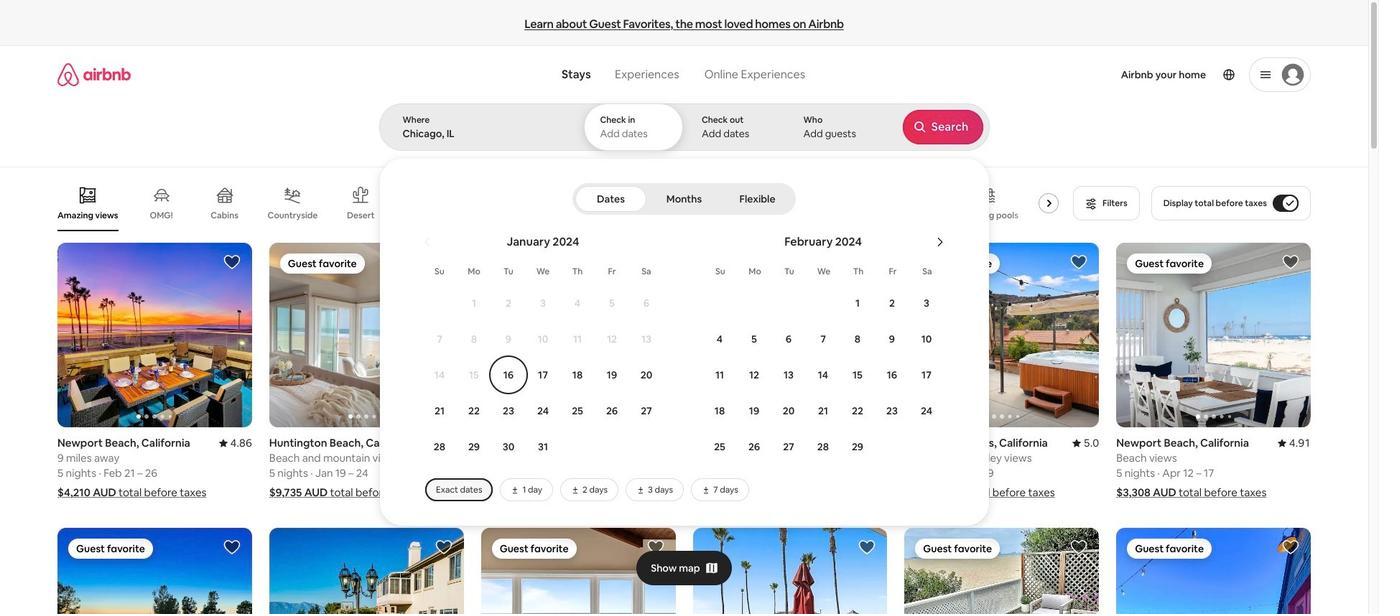Task type: vqa. For each thing, say whether or not it's contained in the screenshot.
the bottommost Add to wishlist: Huntington Beach, California ICON
yes



Task type: locate. For each thing, give the bounding box(es) containing it.
add to wishlist: hacienda heights, california image
[[1071, 254, 1088, 271]]

2 5.0 out of 5 average rating image from the left
[[1072, 436, 1099, 450]]

0 horizontal spatial add to wishlist: newport beach, california image
[[223, 254, 241, 271]]

5.0 out of 5 average rating image
[[437, 436, 464, 450], [1072, 436, 1099, 450]]

1 vertical spatial add to wishlist: newport beach, california image
[[859, 539, 876, 556]]

calendar application
[[397, 219, 1379, 501]]

tab list
[[575, 183, 793, 215]]

what can we help you find? tab list
[[550, 59, 692, 91]]

5.0 out of 5 average rating image for add to wishlist: hacienda heights, california image
[[1072, 436, 1099, 450]]

None search field
[[379, 46, 1379, 526]]

0 vertical spatial add to wishlist: newport beach, california image
[[1282, 254, 1300, 271]]

add to wishlist: newport beach, california image
[[223, 254, 241, 271], [647, 254, 664, 271], [859, 254, 876, 271]]

4.91 out of 5 average rating image
[[1278, 436, 1311, 450]]

1 horizontal spatial add to wishlist: newport beach, california image
[[1282, 254, 1300, 271]]

add to wishlist: newport beach, california image
[[1282, 254, 1300, 271], [859, 539, 876, 556]]

2 horizontal spatial add to wishlist: newport beach, california image
[[859, 254, 876, 271]]

0 horizontal spatial 5.0 out of 5 average rating image
[[437, 436, 464, 450]]

group
[[57, 175, 1082, 231], [57, 243, 252, 428], [269, 243, 464, 428], [481, 243, 676, 428], [693, 243, 887, 428], [905, 243, 1294, 428], [1117, 243, 1379, 428], [57, 528, 252, 614], [269, 528, 464, 614], [481, 528, 676, 614], [693, 528, 887, 614], [905, 528, 1099, 614], [1117, 528, 1311, 614]]

tab panel
[[379, 103, 1379, 526]]

5.0 out of 5 average rating image for add to wishlist: huntington beach, california image
[[437, 436, 464, 450]]

1 horizontal spatial add to wishlist: newport beach, california image
[[647, 254, 664, 271]]

2 add to wishlist: newport beach, california image from the left
[[647, 254, 664, 271]]

add to wishlist: corona, california image
[[435, 539, 452, 556]]

1 5.0 out of 5 average rating image from the left
[[437, 436, 464, 450]]

1 horizontal spatial 5.0 out of 5 average rating image
[[1072, 436, 1099, 450]]



Task type: describe. For each thing, give the bounding box(es) containing it.
Search destinations search field
[[403, 127, 559, 140]]

add to wishlist: trabuco canyon, california image
[[1282, 539, 1300, 556]]

add to wishlist: huntington beach, california image
[[647, 539, 664, 556]]

profile element
[[828, 46, 1311, 103]]

1 add to wishlist: newport beach, california image from the left
[[223, 254, 241, 271]]

add to wishlist: long beach, california image
[[1071, 539, 1088, 556]]

4.86 out of 5 average rating image
[[219, 436, 252, 450]]

add to wishlist: mission viejo, california image
[[223, 539, 241, 556]]

add to wishlist: huntington beach, california image
[[435, 254, 452, 271]]

3 add to wishlist: newport beach, california image from the left
[[859, 254, 876, 271]]

0 horizontal spatial add to wishlist: newport beach, california image
[[859, 539, 876, 556]]



